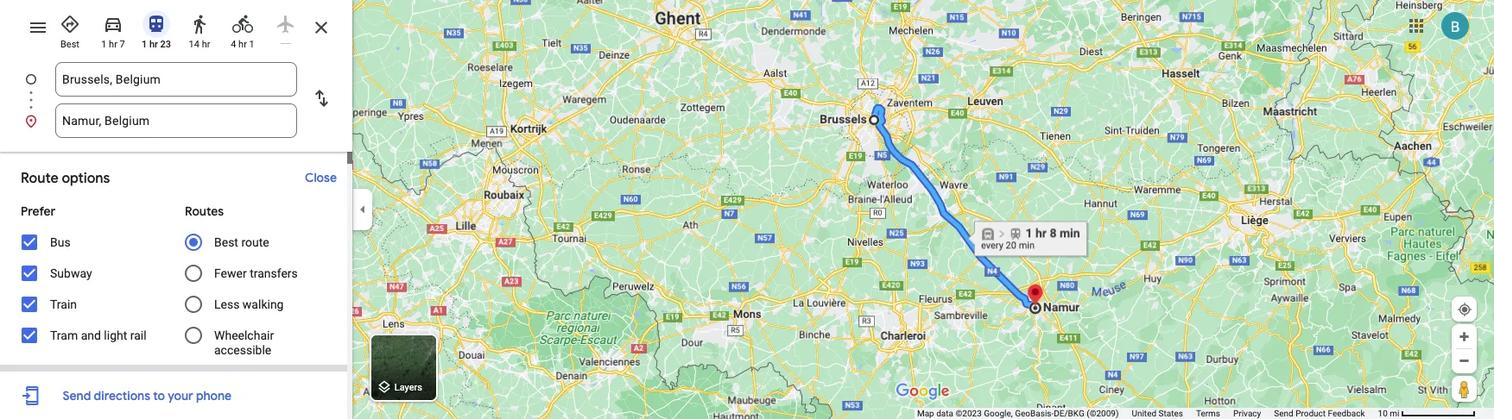 Task type: vqa. For each thing, say whether or not it's contained in the screenshot.
Fewer
yes



Task type: locate. For each thing, give the bounding box(es) containing it.
14 hr radio
[[181, 7, 218, 51]]

3 1 from the left
[[249, 39, 255, 50]]

14
[[189, 39, 199, 50]]

and
[[81, 329, 101, 343]]

1 right 4
[[249, 39, 255, 50]]

1 horizontal spatial best
[[214, 236, 238, 250]]

list item down starting point brussels, belgium field
[[0, 104, 352, 138]]

0 horizontal spatial send
[[63, 389, 91, 404]]

1 vertical spatial best
[[214, 236, 238, 250]]

transit image
[[146, 14, 167, 35]]

send inside directions main content
[[63, 389, 91, 404]]

1 none field from the top
[[62, 62, 290, 97]]

none field down starting point brussels, belgium field
[[62, 104, 290, 138]]

send directions to your phone button
[[54, 379, 240, 414]]

0 horizontal spatial best
[[60, 39, 79, 50]]

7
[[120, 39, 125, 50]]

footer
[[917, 408, 1378, 420]]

send
[[63, 389, 91, 404], [1274, 409, 1293, 419]]

rail
[[130, 329, 147, 343]]

1 vertical spatial none field
[[62, 104, 290, 138]]

14 hr
[[189, 39, 210, 50]]

best travel modes image
[[60, 14, 80, 35]]

hr for 14 hr
[[202, 39, 210, 50]]

1 hr 7
[[101, 39, 125, 50]]

best inside directions main content
[[214, 236, 238, 250]]

hr right 4
[[238, 39, 247, 50]]

none field for 2nd "list item" from the top
[[62, 104, 290, 138]]

list item
[[0, 62, 352, 117], [0, 104, 352, 138]]

2 horizontal spatial 1
[[249, 39, 255, 50]]

2 hr from the left
[[149, 39, 158, 50]]

best down best travel modes image
[[60, 39, 79, 50]]

1 1 from the left
[[101, 39, 107, 50]]

best
[[60, 39, 79, 50], [214, 236, 238, 250]]

0 horizontal spatial 1
[[101, 39, 107, 50]]

subway
[[50, 267, 92, 281]]

1
[[101, 39, 107, 50], [142, 39, 147, 50], [249, 39, 255, 50]]

list
[[0, 62, 352, 138]]

Starting point Brussels, Belgium field
[[62, 69, 290, 90]]

0 vertical spatial none field
[[62, 62, 290, 97]]

hr
[[109, 39, 117, 50], [149, 39, 158, 50], [202, 39, 210, 50], [238, 39, 247, 50]]

1 hr from the left
[[109, 39, 117, 50]]

1 inside option
[[142, 39, 147, 50]]

0 vertical spatial best
[[60, 39, 79, 50]]

united
[[1132, 409, 1156, 419]]

3 hr from the left
[[202, 39, 210, 50]]

best for best route
[[214, 236, 238, 250]]

fewer transfers
[[214, 267, 298, 281]]

route
[[21, 170, 58, 187]]

1 vertical spatial send
[[1274, 409, 1293, 419]]

best left route
[[214, 236, 238, 250]]

hr inside option
[[149, 39, 158, 50]]

4 hr from the left
[[238, 39, 247, 50]]

directions
[[94, 389, 150, 404]]

4 hr 1 radio
[[225, 7, 261, 51]]

4
[[231, 39, 236, 50]]

none field for 1st "list item" from the top of the the google maps "element"
[[62, 62, 290, 97]]

directions main content
[[0, 0, 352, 420]]

send left directions
[[63, 389, 91, 404]]

None field
[[62, 62, 290, 97], [62, 104, 290, 138]]

1 for 1 hr 23
[[142, 39, 147, 50]]

1 left 23
[[142, 39, 147, 50]]

geobasis-
[[1015, 409, 1054, 419]]

2 1 from the left
[[142, 39, 147, 50]]

less
[[214, 298, 240, 312]]

states
[[1159, 409, 1183, 419]]

best inside option
[[60, 39, 79, 50]]

terms
[[1196, 409, 1220, 419]]

wheelchair accessible
[[214, 329, 274, 357]]

1 hr 7 radio
[[95, 7, 131, 51]]

1 horizontal spatial send
[[1274, 409, 1293, 419]]

2 list item from the top
[[0, 104, 352, 138]]

send left product
[[1274, 409, 1293, 419]]

bus
[[50, 236, 71, 250]]

2 none field from the top
[[62, 104, 290, 138]]

driving image
[[103, 14, 123, 35]]

list item down 23
[[0, 62, 352, 117]]

1 horizontal spatial 1
[[142, 39, 147, 50]]

None radio
[[268, 7, 304, 44]]

united states
[[1132, 409, 1183, 419]]

hr left 23
[[149, 39, 158, 50]]

layers
[[394, 383, 422, 394]]

(©2009)
[[1087, 409, 1119, 419]]

walking
[[243, 298, 284, 312]]

footer containing map data ©2023 google, geobasis-de/bkg (©2009)
[[917, 408, 1378, 420]]

fewer
[[214, 267, 247, 281]]

0 vertical spatial send
[[63, 389, 91, 404]]

hr right the 14
[[202, 39, 210, 50]]

phone
[[196, 389, 232, 404]]

reverse starting point and destination image
[[311, 88, 332, 109]]

1 hr 23
[[142, 39, 171, 50]]

prefer bus
[[21, 204, 71, 250]]

Best radio
[[52, 7, 88, 51]]

none field starting point brussels, belgium
[[62, 62, 290, 97]]

your
[[168, 389, 193, 404]]

send inside footer
[[1274, 409, 1293, 419]]

10 mi
[[1378, 409, 1399, 419]]

feedback
[[1328, 409, 1365, 419]]

1 left 7
[[101, 39, 107, 50]]

none field down 23
[[62, 62, 290, 97]]

hr left 7
[[109, 39, 117, 50]]

send product feedback button
[[1274, 408, 1365, 420]]



Task type: describe. For each thing, give the bounding box(es) containing it.
close
[[305, 170, 337, 186]]

show street view coverage image
[[1452, 377, 1477, 402]]

10
[[1378, 409, 1388, 419]]

©2023
[[956, 409, 982, 419]]

privacy button
[[1233, 408, 1261, 420]]

tram and light rail
[[50, 329, 147, 343]]

united states button
[[1132, 408, 1183, 420]]

1 for 1 hr 7
[[101, 39, 107, 50]]

to
[[153, 389, 165, 404]]

routes
[[185, 204, 224, 219]]

accessible
[[214, 344, 271, 357]]

send for send product feedback
[[1274, 409, 1293, 419]]

route options
[[21, 170, 110, 187]]

best for best
[[60, 39, 79, 50]]

map
[[917, 409, 934, 419]]

10 mi button
[[1378, 409, 1476, 419]]

show your location image
[[1457, 302, 1472, 318]]

flights image
[[275, 14, 296, 35]]

1 hr 23 radio
[[138, 7, 174, 51]]

walking image
[[189, 14, 210, 35]]

Destination Namur, Belgium field
[[62, 111, 290, 131]]

terms button
[[1196, 408, 1220, 420]]

collapse side panel image
[[353, 200, 372, 219]]

de/bkg
[[1054, 409, 1084, 419]]

hr for 4 hr 1
[[238, 39, 247, 50]]

footer inside the google maps "element"
[[917, 408, 1378, 420]]

privacy
[[1233, 409, 1261, 419]]

4 hr 1
[[231, 39, 255, 50]]

list inside the google maps "element"
[[0, 62, 352, 138]]

light
[[104, 329, 127, 343]]

send directions to your phone
[[63, 389, 232, 404]]

options
[[62, 170, 110, 187]]

less walking
[[214, 298, 284, 312]]

hr for 1 hr 7
[[109, 39, 117, 50]]

wheelchair
[[214, 329, 274, 343]]

google,
[[984, 409, 1013, 419]]

google maps element
[[0, 0, 1494, 420]]

1 list item from the top
[[0, 62, 352, 117]]

train
[[50, 298, 77, 312]]

zoom in image
[[1458, 331, 1471, 344]]

transfers
[[250, 267, 298, 281]]

product
[[1296, 409, 1326, 419]]

data
[[936, 409, 953, 419]]

hr for 1 hr 23
[[149, 39, 158, 50]]

23
[[160, 39, 171, 50]]

zoom out image
[[1458, 355, 1471, 368]]

send product feedback
[[1274, 409, 1365, 419]]

close directions image
[[311, 17, 332, 38]]

route
[[241, 236, 269, 250]]

best route
[[214, 236, 269, 250]]

none field destination namur, belgium
[[62, 104, 290, 138]]

map data ©2023 google, geobasis-de/bkg (©2009)
[[917, 409, 1119, 419]]

mi
[[1390, 409, 1399, 419]]

send for send directions to your phone
[[63, 389, 91, 404]]

prefer
[[21, 204, 55, 219]]

close button
[[296, 162, 345, 193]]

cycling image
[[232, 14, 253, 35]]

tram
[[50, 329, 78, 343]]



